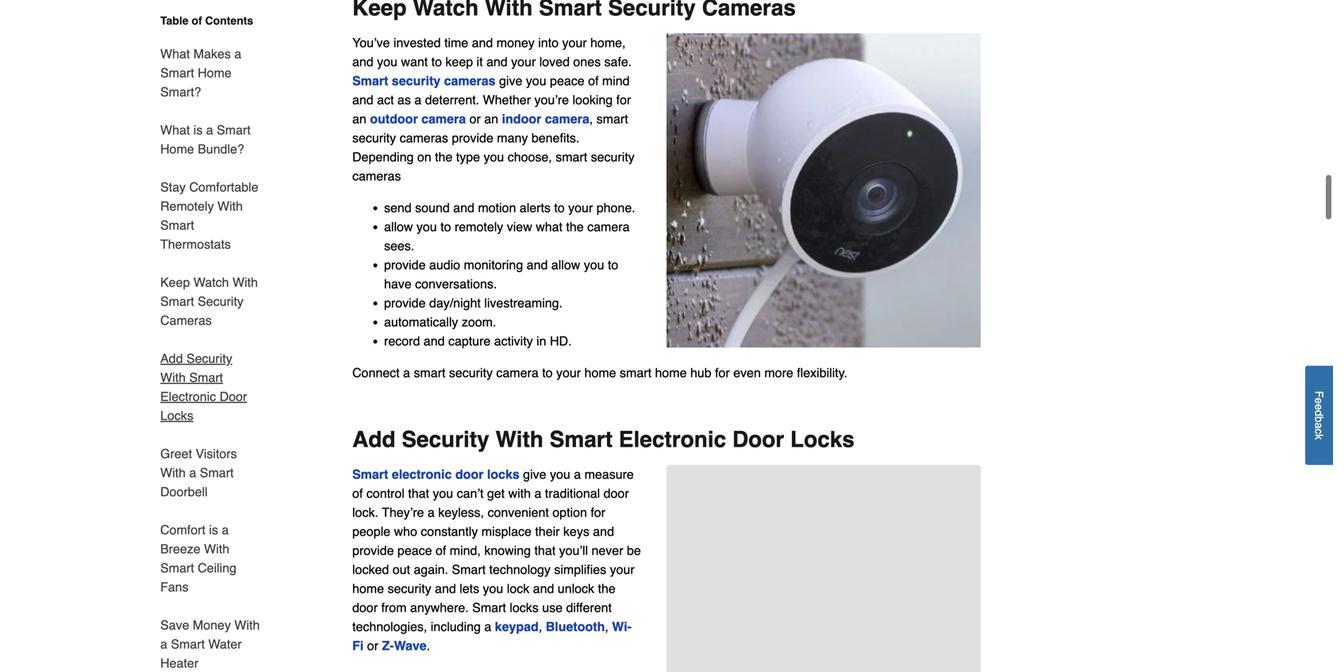 Task type: describe. For each thing, give the bounding box(es) containing it.
to down in
[[542, 366, 553, 380]]

2 e from the top
[[1314, 404, 1326, 410]]

with inside stay comfortable remotely with smart thermostats
[[218, 199, 243, 214]]

a right connect
[[403, 366, 410, 380]]

1 vertical spatial for
[[715, 366, 730, 380]]

more
[[765, 366, 794, 380]]

of inside the give you peace of mind and act as a deterrent. whether you're looking for an
[[588, 74, 599, 88]]

different
[[566, 601, 612, 615]]

depending
[[353, 150, 414, 164]]

smart inside keep watch with smart security cameras
[[160, 294, 194, 309]]

camera down deterrent.
[[422, 112, 466, 126]]

smart up 'control'
[[353, 467, 389, 482]]

what for what is a smart home bundle?
[[160, 123, 190, 137]]

automatically
[[384, 315, 458, 330]]

you're
[[535, 93, 569, 107]]

security inside keep watch with smart security cameras
[[198, 294, 244, 309]]

and down automatically
[[424, 334, 445, 349]]

whether
[[483, 93, 531, 107]]

act
[[377, 93, 394, 107]]

what
[[536, 220, 563, 234]]

you've invested time and money into your home, and you want to keep it and your loved ones safe. smart security cameras
[[353, 35, 632, 88]]

you right lets
[[483, 582, 504, 596]]

it
[[477, 55, 483, 69]]

a inside the give you peace of mind and act as a deterrent. whether you're looking for an
[[415, 93, 422, 107]]

camera up the benefits.
[[545, 112, 590, 126]]

d
[[1314, 410, 1326, 417]]

as
[[398, 93, 411, 107]]

save
[[160, 618, 189, 633]]

a white google nest smart security camera with a white wire attached to a brown wall. image
[[667, 33, 981, 348]]

option
[[553, 505, 587, 520]]

of inside table of contents element
[[192, 14, 202, 27]]

peace inside the give you peace of mind and act as a deterrent. whether you're looking for an
[[550, 74, 585, 88]]

keep watch with smart security cameras
[[160, 275, 258, 328]]

z-
[[382, 639, 394, 654]]

security up phone.
[[591, 150, 635, 164]]

smart down the benefits.
[[556, 150, 588, 164]]

bluetooth
[[546, 620, 605, 634]]

a inside button
[[1314, 423, 1326, 429]]

you up the traditional
[[550, 467, 571, 482]]

electronic inside add security with smart electronic door locks
[[160, 389, 216, 404]]

1 vertical spatial or
[[367, 639, 379, 654]]

including
[[431, 620, 481, 634]]

you down sound
[[417, 220, 437, 234]]

outdoor camera or an indoor camera
[[370, 112, 590, 126]]

home for smart?
[[198, 65, 232, 80]]

1 horizontal spatial home
[[585, 366, 617, 380]]

who
[[394, 525, 417, 539]]

outdoor camera link
[[370, 112, 466, 126]]

what makes a smart home smart? link
[[160, 35, 260, 111]]

wi-
[[612, 620, 632, 634]]

smart down "looking"
[[597, 112, 629, 126]]

keypad
[[495, 620, 539, 634]]

camera inside "send sound and motion alerts to your phone. allow you to remotely view what the camera sees. provide audio monitoring and allow you to have conversations. provide day/night livestreaming. automatically zoom. record and capture activity in hd."
[[588, 220, 630, 234]]

electronic
[[392, 467, 452, 482]]

camera down "activity"
[[497, 366, 539, 380]]

locked
[[353, 563, 389, 577]]

benefits.
[[532, 131, 580, 145]]

to inside you've invested time and money into your home, and you want to keep it and your loved ones safe. smart security cameras
[[432, 55, 442, 69]]

add security with smart electronic door locks link
[[160, 340, 260, 435]]

table
[[160, 14, 189, 27]]

1 vertical spatial add
[[353, 427, 396, 453]]

of down constantly on the left
[[436, 544, 446, 558]]

sound
[[415, 201, 450, 215]]

money
[[193, 618, 231, 633]]

0 horizontal spatial door
[[353, 601, 378, 615]]

comfortable
[[189, 180, 259, 195]]

and up never
[[593, 525, 614, 539]]

1 horizontal spatial or
[[470, 112, 481, 126]]

k
[[1314, 435, 1326, 440]]

phone.
[[597, 201, 636, 215]]

smart left hub
[[620, 366, 652, 380]]

give for with
[[523, 467, 547, 482]]

with up with
[[496, 427, 544, 453]]

keypad link
[[495, 620, 539, 634]]

a up constantly on the left
[[428, 505, 435, 520]]

or z-wave .
[[364, 639, 430, 654]]

bluetooth link
[[546, 620, 605, 634]]

smart?
[[160, 85, 201, 99]]

send sound and motion alerts to your phone. allow you to remotely view what the camera sees. provide audio monitoring and allow you to have conversations. provide day/night livestreaming. automatically zoom. record and capture activity in hd.
[[384, 201, 636, 349]]

0 horizontal spatial that
[[408, 486, 429, 501]]

your inside give you a measure of control that you can't get with a traditional door lock. they're a keyless, convenient option for people who constantly misplace their keys and provide peace of mind, knowing that you'll never be locked out again. smart technology simplifies your home security and lets you lock and unlock the door from anywhere. smart locks use different technologies, including a
[[610, 563, 635, 577]]

their
[[535, 525, 560, 539]]

indoor
[[502, 112, 542, 126]]

can't
[[457, 486, 484, 501]]

.
[[427, 639, 430, 654]]

and up anywhere.
[[435, 582, 456, 596]]

and up use
[[533, 582, 554, 596]]

smart inside add security with smart electronic door locks
[[189, 370, 223, 385]]

have
[[384, 277, 412, 292]]

wi- fi link
[[353, 620, 632, 654]]

connect a smart security camera to your home smart home hub for even more flexibility.
[[353, 366, 848, 380]]

a inside what is a smart home bundle?
[[206, 123, 213, 137]]

a inside what makes a smart home smart?
[[234, 46, 242, 61]]

1 e from the top
[[1314, 398, 1326, 404]]

add security with smart electronic door locks inside table of contents element
[[160, 351, 247, 423]]

on
[[417, 150, 432, 164]]

1 vertical spatial cameras
[[400, 131, 449, 145]]

smart down lets
[[473, 601, 506, 615]]

conversations.
[[415, 277, 497, 292]]

, smart security cameras provide many benefits. depending on the type you choose, smart security cameras
[[353, 112, 635, 184]]

contents
[[205, 14, 253, 27]]

security inside add security with smart electronic door locks
[[187, 351, 232, 366]]

and up remotely in the left top of the page
[[453, 201, 475, 215]]

c
[[1314, 429, 1326, 435]]

stay
[[160, 180, 186, 195]]

provide inside give you a measure of control that you can't get with a traditional door lock. they're a keyless, convenient option for people who constantly misplace their keys and provide peace of mind, knowing that you'll never be locked out again. smart technology simplifies your home security and lets you lock and unlock the door from anywhere. smart locks use different technologies, including a
[[353, 544, 394, 558]]

hub
[[691, 366, 712, 380]]

to down sound
[[441, 220, 451, 234]]

a up the traditional
[[574, 467, 581, 482]]

0 horizontal spatial allow
[[384, 220, 413, 234]]

smart inside stay comfortable remotely with smart thermostats
[[160, 218, 194, 233]]

mind
[[602, 74, 630, 88]]

with inside greet visitors with a smart doorbell
[[160, 466, 186, 480]]

knowing
[[485, 544, 531, 558]]

a right with
[[535, 486, 542, 501]]

be
[[627, 544, 641, 558]]

keys
[[564, 525, 590, 539]]

smart inside what is a smart home bundle?
[[217, 123, 251, 137]]

ones
[[574, 55, 601, 69]]

keyless,
[[438, 505, 484, 520]]

save money with a smart water heater
[[160, 618, 260, 671]]

unlock
[[558, 582, 595, 596]]

provide inside , smart security cameras provide many benefits. depending on the type you choose, smart security cameras
[[452, 131, 494, 145]]

what is a smart home bundle?
[[160, 123, 251, 156]]

time
[[445, 35, 469, 50]]

provide down have
[[384, 296, 426, 311]]

greet visitors with a smart doorbell link
[[160, 435, 260, 511]]

indoor camera link
[[499, 112, 590, 126]]

keypad , bluetooth ,
[[495, 620, 612, 634]]

technology
[[489, 563, 551, 577]]

give you peace of mind and act as a deterrent. whether you're looking for an
[[353, 74, 631, 126]]

of up lock.
[[353, 486, 363, 501]]

send
[[384, 201, 412, 215]]

home inside give you a measure of control that you can't get with a traditional door lock. they're a keyless, convenient option for people who constantly misplace their keys and provide peace of mind, knowing that you'll never be locked out again. smart technology simplifies your home security and lets you lock and unlock the door from anywhere. smart locks use different technologies, including a
[[353, 582, 384, 596]]

cameras
[[160, 313, 212, 328]]

2 horizontal spatial ,
[[605, 620, 609, 634]]

and down what in the left top of the page
[[527, 258, 548, 272]]

simplifies
[[554, 563, 607, 577]]

doorbell
[[160, 485, 208, 499]]

door inside table of contents element
[[220, 389, 247, 404]]

fi
[[353, 639, 364, 654]]

keep watch with smart security cameras link
[[160, 264, 260, 340]]

smart up lets
[[452, 563, 486, 577]]



Task type: locate. For each thing, give the bounding box(es) containing it.
security down the watch
[[198, 294, 244, 309]]

1 vertical spatial add security with smart electronic door locks
[[353, 427, 855, 453]]

comfort is a breeze with smart ceiling fans link
[[160, 511, 260, 607]]

smart up heater
[[171, 637, 205, 652]]

2 horizontal spatial for
[[715, 366, 730, 380]]

the right what in the left top of the page
[[566, 220, 584, 234]]

camera down phone.
[[588, 220, 630, 234]]

1 horizontal spatial add security with smart electronic door locks
[[353, 427, 855, 453]]

thermostats
[[160, 237, 231, 252]]

1 vertical spatial door
[[733, 427, 785, 453]]

for down mind
[[617, 93, 631, 107]]

a right as
[[415, 93, 422, 107]]

an entry door with a google nest x yale electronic deadbolt. image
[[667, 465, 981, 672]]

the inside , smart security cameras provide many benefits. depending on the type you choose, smart security cameras
[[435, 150, 453, 164]]

the up different
[[598, 582, 616, 596]]

cameras inside you've invested time and money into your home, and you want to keep it and your loved ones safe. smart security cameras
[[444, 74, 496, 88]]

f e e d b a c k
[[1314, 391, 1326, 440]]

smart up act on the left top of the page
[[353, 74, 389, 88]]

0 vertical spatial cameras
[[444, 74, 496, 88]]

your up ones
[[562, 35, 587, 50]]

1 horizontal spatial the
[[566, 220, 584, 234]]

what inside what makes a smart home smart?
[[160, 46, 190, 61]]

security
[[198, 294, 244, 309], [187, 351, 232, 366], [402, 427, 490, 453]]

or down deterrent.
[[470, 112, 481, 126]]

locks inside add security with smart electronic door locks
[[160, 408, 194, 423]]

2 vertical spatial the
[[598, 582, 616, 596]]

what makes a smart home smart?
[[160, 46, 242, 99]]

smart inside what makes a smart home smart?
[[160, 65, 194, 80]]

1 vertical spatial home
[[160, 142, 194, 156]]

smart inside save money with a smart water heater
[[171, 637, 205, 652]]

provide down sees.
[[384, 258, 426, 272]]

0 horizontal spatial door
[[220, 389, 247, 404]]

locks inside give you a measure of control that you can't get with a traditional door lock. they're a keyless, convenient option for people who constantly misplace their keys and provide peace of mind, knowing that you'll never be locked out again. smart technology simplifies your home security and lets you lock and unlock the door from anywhere. smart locks use different technologies, including a
[[510, 601, 539, 615]]

audio
[[429, 258, 461, 272]]

is up bundle?
[[194, 123, 203, 137]]

allow down send
[[384, 220, 413, 234]]

an down whether
[[485, 112, 499, 126]]

0 vertical spatial is
[[194, 123, 203, 137]]

flexibility.
[[797, 366, 848, 380]]

with
[[218, 199, 243, 214], [233, 275, 258, 290], [160, 370, 186, 385], [496, 427, 544, 453], [160, 466, 186, 480], [204, 542, 230, 557], [235, 618, 260, 633]]

remotely
[[160, 199, 214, 214]]

is inside what is a smart home bundle?
[[194, 123, 203, 137]]

a
[[234, 46, 242, 61], [415, 93, 422, 107], [206, 123, 213, 137], [403, 366, 410, 380], [1314, 423, 1326, 429], [189, 466, 196, 480], [574, 467, 581, 482], [535, 486, 542, 501], [428, 505, 435, 520], [222, 523, 229, 537], [485, 620, 492, 634], [160, 637, 167, 652]]

give for whether
[[499, 74, 523, 88]]

you inside the give you peace of mind and act as a deterrent. whether you're looking for an
[[526, 74, 547, 88]]

1 vertical spatial is
[[209, 523, 218, 537]]

allow down what in the left top of the page
[[552, 258, 581, 272]]

table of contents element
[[141, 13, 260, 672]]

the right 'on'
[[435, 150, 453, 164]]

what for what makes a smart home smart?
[[160, 46, 190, 61]]

security up depending
[[353, 131, 396, 145]]

a up ceiling
[[222, 523, 229, 537]]

door
[[220, 389, 247, 404], [733, 427, 785, 453]]

is for what
[[194, 123, 203, 137]]

1 horizontal spatial add
[[353, 427, 396, 453]]

0 horizontal spatial is
[[194, 123, 203, 137]]

smart down visitors
[[200, 466, 234, 480]]

you down smart electronic door locks
[[433, 486, 453, 501]]

peace down who
[[398, 544, 432, 558]]

constantly
[[421, 525, 478, 539]]

1 vertical spatial security
[[187, 351, 232, 366]]

1 vertical spatial allow
[[552, 258, 581, 272]]

smart down remotely
[[160, 218, 194, 233]]

smart security cameras link
[[353, 74, 496, 88]]

breeze
[[160, 542, 201, 557]]

locks up greet
[[160, 408, 194, 423]]

door down the measure
[[604, 486, 629, 501]]

0 vertical spatial allow
[[384, 220, 413, 234]]

smart up the measure
[[550, 427, 613, 453]]

add inside table of contents element
[[160, 351, 183, 366]]

1 horizontal spatial door
[[733, 427, 785, 453]]

1 horizontal spatial is
[[209, 523, 218, 537]]

choose,
[[508, 150, 552, 164]]

give up with
[[523, 467, 547, 482]]

0 vertical spatial add security with smart electronic door locks
[[160, 351, 247, 423]]

0 horizontal spatial an
[[353, 112, 367, 126]]

door left the from
[[353, 601, 378, 615]]

your down money
[[511, 55, 536, 69]]

1 vertical spatial give
[[523, 467, 547, 482]]

into
[[538, 35, 559, 50]]

for inside give you a measure of control that you can't get with a traditional door lock. they're a keyless, convenient option for people who constantly misplace their keys and provide peace of mind, knowing that you'll never be locked out again. smart technology simplifies your home security and lets you lock and unlock the door from anywhere. smart locks use different technologies, including a
[[591, 505, 606, 520]]

security inside you've invested time and money into your home, and you want to keep it and your loved ones safe. smart security cameras
[[392, 74, 441, 88]]

you inside you've invested time and money into your home, and you want to keep it and your loved ones safe. smart security cameras
[[377, 55, 398, 69]]

with inside add security with smart electronic door locks
[[160, 370, 186, 385]]

door down even
[[733, 427, 785, 453]]

0 vertical spatial electronic
[[160, 389, 216, 404]]

to up what in the left top of the page
[[554, 201, 565, 215]]

smart electronic door locks link
[[353, 467, 520, 482]]

locks down lock
[[510, 601, 539, 615]]

cameras down it
[[444, 74, 496, 88]]

2 vertical spatial security
[[402, 427, 490, 453]]

many
[[497, 131, 528, 145]]

1 vertical spatial what
[[160, 123, 190, 137]]

zoom.
[[462, 315, 497, 330]]

give you a measure of control that you can't get with a traditional door lock. they're a keyless, convenient option for people who constantly misplace their keys and provide peace of mind, knowing that you'll never be locked out again. smart technology simplifies your home security and lets you lock and unlock the door from anywhere. smart locks use different technologies, including a
[[353, 467, 641, 634]]

and
[[472, 35, 493, 50], [353, 55, 374, 69], [487, 55, 508, 69], [353, 93, 374, 107], [453, 201, 475, 215], [527, 258, 548, 272], [424, 334, 445, 349], [593, 525, 614, 539], [435, 582, 456, 596], [533, 582, 554, 596]]

1 horizontal spatial for
[[617, 93, 631, 107]]

smart
[[597, 112, 629, 126], [556, 150, 588, 164], [414, 366, 446, 380], [620, 366, 652, 380]]

2 horizontal spatial the
[[598, 582, 616, 596]]

smart inside you've invested time and money into your home, and you want to keep it and your loved ones safe. smart security cameras
[[353, 74, 389, 88]]

out
[[393, 563, 410, 577]]

is for comfort
[[209, 523, 218, 537]]

what
[[160, 46, 190, 61], [160, 123, 190, 137]]

watch
[[194, 275, 229, 290]]

smart down cameras
[[189, 370, 223, 385]]

1 vertical spatial locks
[[791, 427, 855, 453]]

mind,
[[450, 544, 481, 558]]

0 horizontal spatial for
[[591, 505, 606, 520]]

smart up bundle?
[[217, 123, 251, 137]]

that down their at the left bottom of the page
[[535, 544, 556, 558]]

2 what from the top
[[160, 123, 190, 137]]

f e e d b a c k button
[[1306, 366, 1334, 465]]

what down smart?
[[160, 123, 190, 137]]

smart inside greet visitors with a smart doorbell
[[200, 466, 234, 480]]

e up b at the right
[[1314, 404, 1326, 410]]

add up 'control'
[[353, 427, 396, 453]]

1 horizontal spatial home
[[198, 65, 232, 80]]

your left phone.
[[569, 201, 593, 215]]

2 vertical spatial door
[[353, 601, 378, 615]]

sees.
[[384, 239, 415, 253]]

an left outdoor
[[353, 112, 367, 126]]

security down want
[[392, 74, 441, 88]]

1 vertical spatial peace
[[398, 544, 432, 558]]

and up it
[[472, 35, 493, 50]]

table of contents
[[160, 14, 253, 27]]

for inside the give you peace of mind and act as a deterrent. whether you're looking for an
[[617, 93, 631, 107]]

, inside , smart security cameras provide many benefits. depending on the type you choose, smart security cameras
[[590, 112, 593, 126]]

security up smart electronic door locks
[[402, 427, 490, 453]]

home inside what is a smart home bundle?
[[160, 142, 194, 156]]

peace inside give you a measure of control that you can't get with a traditional door lock. they're a keyless, convenient option for people who constantly misplace their keys and provide peace of mind, knowing that you'll never be locked out again. smart technology simplifies your home security and lets you lock and unlock the door from anywhere. smart locks use different technologies, including a
[[398, 544, 432, 558]]

measure
[[585, 467, 634, 482]]

2 horizontal spatial door
[[604, 486, 629, 501]]

0 horizontal spatial give
[[499, 74, 523, 88]]

you
[[377, 55, 398, 69], [526, 74, 547, 88], [484, 150, 504, 164], [417, 220, 437, 234], [584, 258, 605, 272], [550, 467, 571, 482], [433, 486, 453, 501], [483, 582, 504, 596]]

smart inside comfort is a breeze with smart ceiling fans
[[160, 561, 194, 576]]

provide up type
[[452, 131, 494, 145]]

home down makes at the top of the page
[[198, 65, 232, 80]]

1 horizontal spatial locks
[[791, 427, 855, 453]]

electronic up the measure
[[619, 427, 727, 453]]

your for camera
[[557, 366, 581, 380]]

0 horizontal spatial add
[[160, 351, 183, 366]]

what inside what is a smart home bundle?
[[160, 123, 190, 137]]

invested
[[394, 35, 441, 50]]

with
[[509, 486, 531, 501]]

a inside comfort is a breeze with smart ceiling fans
[[222, 523, 229, 537]]

connect
[[353, 366, 400, 380]]

of
[[192, 14, 202, 27], [588, 74, 599, 88], [353, 486, 363, 501], [436, 544, 446, 558]]

and down you've
[[353, 55, 374, 69]]

0 horizontal spatial electronic
[[160, 389, 216, 404]]

e up d
[[1314, 398, 1326, 404]]

z-wave link
[[382, 639, 427, 654]]

greet
[[160, 447, 192, 461]]

smart electronic door locks
[[353, 467, 520, 482]]

locks up get
[[487, 467, 520, 482]]

convenient
[[488, 505, 549, 520]]

you down phone.
[[584, 258, 605, 272]]

of right table
[[192, 14, 202, 27]]

home for bundle?
[[160, 142, 194, 156]]

0 horizontal spatial ,
[[539, 620, 542, 634]]

1 horizontal spatial peace
[[550, 74, 585, 88]]

and inside the give you peace of mind and act as a deterrent. whether you're looking for an
[[353, 93, 374, 107]]

0 vertical spatial what
[[160, 46, 190, 61]]

water
[[208, 637, 242, 652]]

with down cameras
[[160, 370, 186, 385]]

1 horizontal spatial allow
[[552, 258, 581, 272]]

2 vertical spatial for
[[591, 505, 606, 520]]

the inside give you a measure of control that you can't get with a traditional door lock. they're a keyless, convenient option for people who constantly misplace their keys and provide peace of mind, knowing that you'll never be locked out again. smart technology simplifies your home security and lets you lock and unlock the door from anywhere. smart locks use different technologies, including a
[[598, 582, 616, 596]]

0 horizontal spatial or
[[367, 639, 379, 654]]

with inside keep watch with smart security cameras
[[233, 275, 258, 290]]

2 horizontal spatial home
[[655, 366, 687, 380]]

1 what from the top
[[160, 46, 190, 61]]

is inside comfort is a breeze with smart ceiling fans
[[209, 523, 218, 537]]

money
[[497, 35, 535, 50]]

0 vertical spatial add
[[160, 351, 183, 366]]

locks down flexibility.
[[791, 427, 855, 453]]

you've
[[353, 35, 390, 50]]

and right it
[[487, 55, 508, 69]]

2 an from the left
[[485, 112, 499, 126]]

security down out
[[388, 582, 432, 596]]

a left keypad link on the left of the page
[[485, 620, 492, 634]]

with right the watch
[[233, 275, 258, 290]]

0 horizontal spatial home
[[160, 142, 194, 156]]

technologies,
[[353, 620, 427, 634]]

ceiling
[[198, 561, 237, 576]]

smart
[[160, 65, 194, 80], [353, 74, 389, 88], [217, 123, 251, 137], [160, 218, 194, 233], [160, 294, 194, 309], [189, 370, 223, 385], [550, 427, 613, 453], [200, 466, 234, 480], [353, 467, 389, 482], [160, 561, 194, 576], [452, 563, 486, 577], [473, 601, 506, 615], [171, 637, 205, 652]]

people
[[353, 525, 391, 539]]

wi- fi
[[353, 620, 632, 654]]

1 horizontal spatial an
[[485, 112, 499, 126]]

0 vertical spatial locks
[[487, 467, 520, 482]]

1 horizontal spatial electronic
[[619, 427, 727, 453]]

, left wi- at bottom left
[[605, 620, 609, 634]]

with inside save money with a smart water heater
[[235, 618, 260, 633]]

camera
[[422, 112, 466, 126], [545, 112, 590, 126], [588, 220, 630, 234], [497, 366, 539, 380]]

lock
[[507, 582, 530, 596]]

an inside the give you peace of mind and act as a deterrent. whether you're looking for an
[[353, 112, 367, 126]]

1 vertical spatial door
[[604, 486, 629, 501]]

0 vertical spatial door
[[456, 467, 484, 482]]

home
[[585, 366, 617, 380], [655, 366, 687, 380], [353, 582, 384, 596]]

you inside , smart security cameras provide many benefits. depending on the type you choose, smart security cameras
[[484, 150, 504, 164]]

to down phone.
[[608, 258, 619, 272]]

0 horizontal spatial add security with smart electronic door locks
[[160, 351, 247, 423]]

door
[[456, 467, 484, 482], [604, 486, 629, 501], [353, 601, 378, 615]]

e
[[1314, 398, 1326, 404], [1314, 404, 1326, 410]]

home up stay
[[160, 142, 194, 156]]

1 horizontal spatial door
[[456, 467, 484, 482]]

0 vertical spatial door
[[220, 389, 247, 404]]

view
[[507, 220, 533, 234]]

give up whether
[[499, 74, 523, 88]]

0 horizontal spatial locks
[[160, 408, 194, 423]]

add down cameras
[[160, 351, 183, 366]]

provide down 'people'
[[353, 544, 394, 558]]

again.
[[414, 563, 449, 577]]

heater
[[160, 656, 199, 671]]

with inside comfort is a breeze with smart ceiling fans
[[204, 542, 230, 557]]

give inside give you a measure of control that you can't get with a traditional door lock. they're a keyless, convenient option for people who constantly misplace their keys and provide peace of mind, knowing that you'll never be locked out again. smart technology simplifies your home security and lets you lock and unlock the door from anywhere. smart locks use different technologies, including a
[[523, 467, 547, 482]]

0 horizontal spatial the
[[435, 150, 453, 164]]

your for alerts
[[569, 201, 593, 215]]

you down you've
[[377, 55, 398, 69]]

what down table
[[160, 46, 190, 61]]

control
[[367, 486, 405, 501]]

is right comfort
[[209, 523, 218, 537]]

2 vertical spatial cameras
[[353, 169, 401, 184]]

your for money
[[562, 35, 587, 50]]

1 horizontal spatial that
[[535, 544, 556, 558]]

0 vertical spatial for
[[617, 93, 631, 107]]

1 horizontal spatial ,
[[590, 112, 593, 126]]

visitors
[[196, 447, 237, 461]]

add security with smart electronic door locks up visitors
[[160, 351, 247, 423]]

1 vertical spatial the
[[566, 220, 584, 234]]

or right the fi
[[367, 639, 379, 654]]

the
[[435, 150, 453, 164], [566, 220, 584, 234], [598, 582, 616, 596]]

0 vertical spatial locks
[[160, 408, 194, 423]]

with down greet
[[160, 466, 186, 480]]

the inside "send sound and motion alerts to your phone. allow you to remotely view what the camera sees. provide audio monitoring and allow you to have conversations. provide day/night livestreaming. automatically zoom. record and capture activity in hd."
[[566, 220, 584, 234]]

home,
[[591, 35, 626, 50]]

0 vertical spatial give
[[499, 74, 523, 88]]

1 vertical spatial locks
[[510, 601, 539, 615]]

day/night
[[429, 296, 481, 311]]

0 vertical spatial the
[[435, 150, 453, 164]]

save money with a smart water heater link
[[160, 607, 260, 672]]

smart down keep
[[160, 294, 194, 309]]

security down cameras
[[187, 351, 232, 366]]

1 vertical spatial electronic
[[619, 427, 727, 453]]

a down save
[[160, 637, 167, 652]]

1 horizontal spatial give
[[523, 467, 547, 482]]

looking
[[573, 93, 613, 107]]

1 vertical spatial that
[[535, 544, 556, 558]]

for
[[617, 93, 631, 107], [715, 366, 730, 380], [591, 505, 606, 520]]

your inside "send sound and motion alerts to your phone. allow you to remotely view what the camera sees. provide audio monitoring and allow you to have conversations. provide day/night livestreaming. automatically zoom. record and capture activity in hd."
[[569, 201, 593, 215]]

0 horizontal spatial peace
[[398, 544, 432, 558]]

give inside the give you peace of mind and act as a deterrent. whether you're looking for an
[[499, 74, 523, 88]]

security down the capture
[[449, 366, 493, 380]]

smart down record
[[414, 366, 446, 380]]

security inside give you a measure of control that you can't get with a traditional door lock. they're a keyless, convenient option for people who constantly misplace their keys and provide peace of mind, knowing that you'll never be locked out again. smart technology simplifies your home security and lets you lock and unlock the door from anywhere. smart locks use different technologies, including a
[[388, 582, 432, 596]]

peace down "loved"
[[550, 74, 585, 88]]

your down the be
[[610, 563, 635, 577]]

remotely
[[455, 220, 504, 234]]

a inside greet visitors with a smart doorbell
[[189, 466, 196, 480]]

cameras up 'on'
[[400, 131, 449, 145]]

0 vertical spatial security
[[198, 294, 244, 309]]

0 vertical spatial peace
[[550, 74, 585, 88]]

capture
[[449, 334, 491, 349]]

home inside what makes a smart home smart?
[[198, 65, 232, 80]]

give
[[499, 74, 523, 88], [523, 467, 547, 482]]

1 an from the left
[[353, 112, 367, 126]]

keep
[[160, 275, 190, 290]]

your down the hd.
[[557, 366, 581, 380]]

from
[[381, 601, 407, 615]]

safe.
[[605, 55, 632, 69]]

want
[[401, 55, 428, 69]]

a inside save money with a smart water heater
[[160, 637, 167, 652]]

0 vertical spatial home
[[198, 65, 232, 80]]

home
[[198, 65, 232, 80], [160, 142, 194, 156]]

0 horizontal spatial home
[[353, 582, 384, 596]]

0 vertical spatial that
[[408, 486, 429, 501]]

deterrent.
[[425, 93, 480, 107]]

that down electronic
[[408, 486, 429, 501]]

and left act on the left top of the page
[[353, 93, 374, 107]]

with up ceiling
[[204, 542, 230, 557]]

electronic up greet
[[160, 389, 216, 404]]

0 vertical spatial or
[[470, 112, 481, 126]]

a up k
[[1314, 423, 1326, 429]]



Task type: vqa. For each thing, say whether or not it's contained in the screenshot.
on
yes



